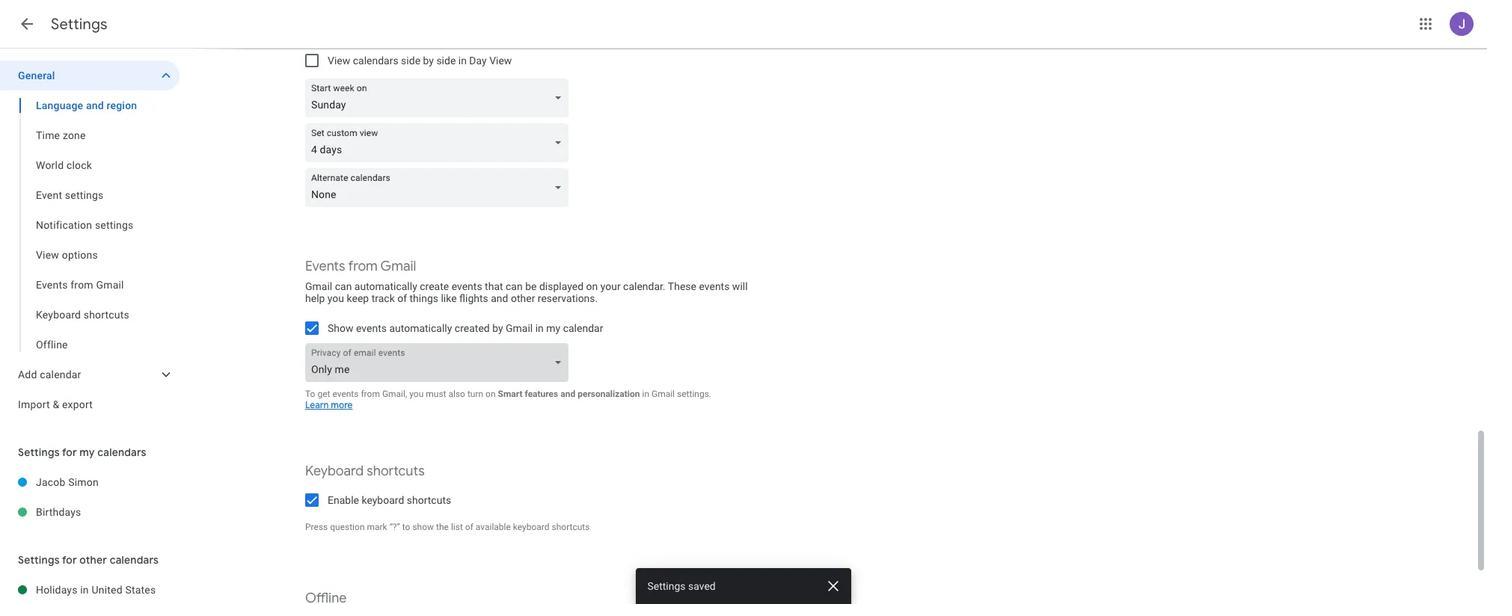 Task type: vqa. For each thing, say whether or not it's contained in the screenshot.
second daily stand-up Cell from the left
no



Task type: locate. For each thing, give the bounding box(es) containing it.
1 vertical spatial from
[[71, 279, 93, 291]]

by
[[423, 55, 434, 67], [493, 323, 503, 335]]

1 vertical spatial other
[[80, 554, 107, 567]]

events right get
[[333, 389, 359, 400]]

create
[[420, 281, 449, 293]]

time
[[36, 129, 60, 141]]

from for events from gmail
[[71, 279, 93, 291]]

settings for settings for my calendars
[[18, 446, 60, 460]]

for
[[62, 446, 77, 460], [62, 554, 77, 567]]

general tree item
[[0, 61, 180, 91]]

view for view options
[[36, 249, 59, 261]]

2 vertical spatial and
[[561, 389, 576, 400]]

1 horizontal spatial my
[[547, 323, 561, 335]]

0 vertical spatial on
[[586, 281, 598, 293]]

events
[[452, 281, 482, 293], [699, 281, 730, 293], [356, 323, 387, 335], [333, 389, 359, 400]]

automatically down things
[[389, 323, 452, 335]]

and right flights
[[491, 293, 509, 305]]

1 horizontal spatial keyboard
[[513, 522, 550, 533]]

0 vertical spatial you
[[328, 293, 344, 305]]

and inside to get events from gmail, you must also turn on smart features and personalization in gmail settings. learn more
[[561, 389, 576, 400]]

to get events from gmail, you must also turn on smart features and personalization in gmail settings. learn more
[[305, 389, 712, 412]]

keep
[[347, 293, 369, 305]]

other right that
[[511, 293, 535, 305]]

can right help
[[335, 281, 352, 293]]

0 horizontal spatial and
[[86, 100, 104, 112]]

0 vertical spatial keyboard shortcuts
[[36, 309, 129, 321]]

0 horizontal spatial calendar
[[40, 369, 81, 381]]

you left must
[[410, 389, 424, 400]]

1 horizontal spatial view
[[328, 55, 350, 67]]

1 vertical spatial keyboard
[[305, 463, 364, 480]]

keyboard shortcuts up enable at the left of the page
[[305, 463, 425, 480]]

0 horizontal spatial of
[[398, 293, 407, 305]]

like
[[441, 293, 457, 305]]

settings for my calendars
[[18, 446, 146, 460]]

calendar down reservations.
[[563, 323, 604, 335]]

1 vertical spatial by
[[493, 323, 503, 335]]

day
[[470, 55, 487, 67]]

0 horizontal spatial on
[[486, 389, 496, 400]]

1 vertical spatial for
[[62, 554, 77, 567]]

keyboard shortcuts
[[36, 309, 129, 321], [305, 463, 425, 480]]

1 can from the left
[[335, 281, 352, 293]]

gmail left "settings."
[[652, 389, 675, 400]]

1 horizontal spatial events
[[305, 258, 345, 275]]

on
[[586, 281, 598, 293], [486, 389, 496, 400]]

from inside to get events from gmail, you must also turn on smart features and personalization in gmail settings. learn more
[[361, 389, 380, 400]]

gmail down be
[[506, 323, 533, 335]]

can
[[335, 281, 352, 293], [506, 281, 523, 293]]

0 vertical spatial from
[[348, 258, 378, 275]]

my up jacob simon tree item
[[80, 446, 95, 460]]

0 vertical spatial events
[[305, 258, 345, 275]]

flights
[[460, 293, 489, 305]]

events inside to get events from gmail, you must also turn on smart features and personalization in gmail settings. learn more
[[333, 389, 359, 400]]

of right 'list'
[[465, 522, 474, 533]]

settings for event settings
[[65, 189, 104, 201]]

go back image
[[18, 15, 36, 33]]

0 horizontal spatial events
[[36, 279, 68, 291]]

0 vertical spatial keyboard
[[36, 309, 81, 321]]

0 vertical spatial for
[[62, 446, 77, 460]]

settings up holidays
[[18, 554, 60, 567]]

and right features
[[561, 389, 576, 400]]

2 horizontal spatial view
[[490, 55, 512, 67]]

1 vertical spatial keyboard
[[513, 522, 550, 533]]

gmail
[[381, 258, 416, 275], [96, 279, 124, 291], [305, 281, 332, 293], [506, 323, 533, 335], [652, 389, 675, 400]]

0 horizontal spatial my
[[80, 446, 95, 460]]

keyboard up "offline"
[[36, 309, 81, 321]]

1 vertical spatial calendars
[[97, 446, 146, 460]]

on right turn
[[486, 389, 496, 400]]

settings
[[65, 189, 104, 201], [95, 219, 134, 231]]

list
[[451, 522, 463, 533]]

you right help
[[328, 293, 344, 305]]

other inside events from gmail gmail can automatically create events that can be displayed on your calendar. these events will help you keep track of things like flights and other reservations.
[[511, 293, 535, 305]]

in inside 'link'
[[80, 585, 89, 596]]

events
[[305, 258, 345, 275], [36, 279, 68, 291]]

from left gmail, on the bottom left of the page
[[361, 389, 380, 400]]

0 horizontal spatial keyboard
[[36, 309, 81, 321]]

settings heading
[[51, 15, 108, 34]]

events right show
[[356, 323, 387, 335]]

settings up jacob
[[18, 446, 60, 460]]

in left united
[[80, 585, 89, 596]]

import
[[18, 399, 50, 411]]

can left be
[[506, 281, 523, 293]]

settings left the saved
[[648, 581, 686, 593]]

by left the day
[[423, 55, 434, 67]]

and
[[86, 100, 104, 112], [491, 293, 509, 305], [561, 389, 576, 400]]

and inside tree
[[86, 100, 104, 112]]

view for view calendars side by side in day view
[[328, 55, 350, 67]]

0 vertical spatial settings
[[65, 189, 104, 201]]

automatically left create
[[355, 281, 417, 293]]

1 vertical spatial you
[[410, 389, 424, 400]]

calendar up '&'
[[40, 369, 81, 381]]

0 vertical spatial of
[[398, 293, 407, 305]]

notification
[[36, 219, 92, 231]]

0 vertical spatial other
[[511, 293, 535, 305]]

for up holidays
[[62, 554, 77, 567]]

my down reservations.
[[547, 323, 561, 335]]

view
[[328, 55, 350, 67], [490, 55, 512, 67], [36, 249, 59, 261]]

from for events from gmail gmail can automatically create events that can be displayed on your calendar. these events will help you keep track of things like flights and other reservations.
[[348, 258, 378, 275]]

events down view options
[[36, 279, 68, 291]]

1 horizontal spatial by
[[493, 323, 503, 335]]

0 horizontal spatial side
[[401, 55, 421, 67]]

group
[[0, 91, 180, 360]]

0 horizontal spatial by
[[423, 55, 434, 67]]

add
[[18, 369, 37, 381]]

show events automatically created by gmail in my calendar
[[328, 323, 604, 335]]

on inside to get events from gmail, you must also turn on smart features and personalization in gmail settings. learn more
[[486, 389, 496, 400]]

2 horizontal spatial and
[[561, 389, 576, 400]]

2 vertical spatial calendars
[[110, 554, 159, 567]]

2 for from the top
[[62, 554, 77, 567]]

events up help
[[305, 258, 345, 275]]

in down reservations.
[[536, 323, 544, 335]]

keyboard
[[362, 495, 404, 507], [513, 522, 550, 533]]

settings up options
[[95, 219, 134, 231]]

tree
[[0, 61, 180, 420]]

1 horizontal spatial other
[[511, 293, 535, 305]]

1 horizontal spatial on
[[586, 281, 598, 293]]

1 vertical spatial and
[[491, 293, 509, 305]]

2 vertical spatial from
[[361, 389, 380, 400]]

1 horizontal spatial and
[[491, 293, 509, 305]]

0 horizontal spatial keyboard shortcuts
[[36, 309, 129, 321]]

simon
[[68, 477, 99, 489]]

by right created
[[493, 323, 503, 335]]

settings right go back "icon"
[[51, 15, 108, 34]]

0 horizontal spatial keyboard
[[362, 495, 404, 507]]

side
[[401, 55, 421, 67], [437, 55, 456, 67]]

press question mark "?" to show the list of available keyboard shortcuts
[[305, 522, 590, 533]]

1 horizontal spatial can
[[506, 281, 523, 293]]

events left that
[[452, 281, 482, 293]]

from
[[348, 258, 378, 275], [71, 279, 93, 291], [361, 389, 380, 400]]

1 vertical spatial of
[[465, 522, 474, 533]]

&
[[53, 399, 59, 411]]

gmail up track
[[381, 258, 416, 275]]

calendar
[[563, 323, 604, 335], [40, 369, 81, 381]]

0 horizontal spatial you
[[328, 293, 344, 305]]

jacob simon tree item
[[0, 468, 180, 498]]

features
[[525, 389, 559, 400]]

settings for settings for other calendars
[[18, 554, 60, 567]]

other up holidays in united states tree item
[[80, 554, 107, 567]]

learn
[[305, 400, 329, 412]]

0 vertical spatial keyboard
[[362, 495, 404, 507]]

events inside events from gmail gmail can automatically create events that can be displayed on your calendar. these events will help you keep track of things like flights and other reservations.
[[305, 258, 345, 275]]

from up keep at the left of the page
[[348, 258, 378, 275]]

notification settings
[[36, 219, 134, 231]]

and left region
[[86, 100, 104, 112]]

of
[[398, 293, 407, 305], [465, 522, 474, 533]]

view calendars side by side in day view
[[328, 55, 512, 67]]

you
[[328, 293, 344, 305], [410, 389, 424, 400]]

personalization
[[578, 389, 640, 400]]

shortcuts
[[84, 309, 129, 321], [367, 463, 425, 480], [407, 495, 451, 507], [552, 522, 590, 533]]

0 horizontal spatial view
[[36, 249, 59, 261]]

track
[[372, 293, 395, 305]]

my
[[547, 323, 561, 335], [80, 446, 95, 460]]

the
[[436, 522, 449, 533]]

1 horizontal spatial keyboard shortcuts
[[305, 463, 425, 480]]

1 vertical spatial on
[[486, 389, 496, 400]]

on left your
[[586, 281, 598, 293]]

0 vertical spatial calendar
[[563, 323, 604, 335]]

1 horizontal spatial side
[[437, 55, 456, 67]]

calendars
[[353, 55, 399, 67], [97, 446, 146, 460], [110, 554, 159, 567]]

keyboard up the "mark"
[[362, 495, 404, 507]]

calendars for settings for other calendars
[[110, 554, 159, 567]]

keyboard right available
[[513, 522, 550, 533]]

from down options
[[71, 279, 93, 291]]

from inside events from gmail gmail can automatically create events that can be displayed on your calendar. these events will help you keep track of things like flights and other reservations.
[[348, 258, 378, 275]]

that
[[485, 281, 503, 293]]

get
[[318, 389, 330, 400]]

1 vertical spatial my
[[80, 446, 95, 460]]

keyboard shortcuts down events from gmail
[[36, 309, 129, 321]]

keyboard up enable at the left of the page
[[305, 463, 364, 480]]

1 vertical spatial settings
[[95, 219, 134, 231]]

in
[[459, 55, 467, 67], [536, 323, 544, 335], [643, 389, 650, 400], [80, 585, 89, 596]]

0 horizontal spatial can
[[335, 281, 352, 293]]

settings up notification settings
[[65, 189, 104, 201]]

1 horizontal spatial you
[[410, 389, 424, 400]]

0 vertical spatial automatically
[[355, 281, 417, 293]]

question
[[330, 522, 365, 533]]

automatically
[[355, 281, 417, 293], [389, 323, 452, 335]]

for up jacob simon
[[62, 446, 77, 460]]

keyboard
[[36, 309, 81, 321], [305, 463, 364, 480]]

holidays
[[36, 585, 78, 596]]

1 horizontal spatial of
[[465, 522, 474, 533]]

None field
[[305, 79, 575, 118], [305, 123, 575, 162], [305, 168, 575, 207], [305, 344, 575, 382], [305, 79, 575, 118], [305, 123, 575, 162], [305, 168, 575, 207], [305, 344, 575, 382]]

view options
[[36, 249, 98, 261]]

1 for from the top
[[62, 446, 77, 460]]

in right personalization
[[643, 389, 650, 400]]

time zone
[[36, 129, 86, 141]]

0 vertical spatial and
[[86, 100, 104, 112]]

of right track
[[398, 293, 407, 305]]

events from gmail gmail can automatically create events that can be displayed on your calendar. these events will help you keep track of things like flights and other reservations.
[[305, 258, 748, 305]]

world
[[36, 159, 64, 171]]

1 vertical spatial events
[[36, 279, 68, 291]]

1 horizontal spatial keyboard
[[305, 463, 364, 480]]



Task type: describe. For each thing, give the bounding box(es) containing it.
show
[[413, 522, 434, 533]]

holidays in united states link
[[36, 576, 180, 605]]

calendar.
[[624, 281, 666, 293]]

1 vertical spatial keyboard shortcuts
[[305, 463, 425, 480]]

events from gmail
[[36, 279, 124, 291]]

settings for settings
[[51, 15, 108, 34]]

help
[[305, 293, 325, 305]]

"?"
[[390, 522, 400, 533]]

saved
[[689, 581, 716, 593]]

import & export
[[18, 399, 93, 411]]

gmail,
[[382, 389, 407, 400]]

displayed
[[540, 281, 584, 293]]

language and region
[[36, 100, 137, 112]]

to
[[402, 522, 410, 533]]

will
[[733, 281, 748, 293]]

automatically inside events from gmail gmail can automatically create events that can be displayed on your calendar. these events will help you keep track of things like flights and other reservations.
[[355, 281, 417, 293]]

settings for other calendars
[[18, 554, 159, 567]]

event settings
[[36, 189, 104, 201]]

events for events from gmail
[[36, 279, 68, 291]]

settings saved
[[648, 581, 716, 593]]

be
[[526, 281, 537, 293]]

you inside to get events from gmail, you must also turn on smart features and personalization in gmail settings. learn more
[[410, 389, 424, 400]]

press
[[305, 522, 328, 533]]

for for my
[[62, 446, 77, 460]]

gmail left keep at the left of the page
[[305, 281, 332, 293]]

0 vertical spatial by
[[423, 55, 434, 67]]

events for events from gmail gmail can automatically create events that can be displayed on your calendar. these events will help you keep track of things like flights and other reservations.
[[305, 258, 345, 275]]

created
[[455, 323, 490, 335]]

birthdays link
[[36, 498, 180, 528]]

general
[[18, 70, 55, 82]]

of inside events from gmail gmail can automatically create events that can be displayed on your calendar. these events will help you keep track of things like flights and other reservations.
[[398, 293, 407, 305]]

region
[[107, 100, 137, 112]]

birthdays tree item
[[0, 498, 180, 528]]

jacob
[[36, 477, 65, 489]]

enable keyboard shortcuts
[[328, 495, 451, 507]]

tree containing general
[[0, 61, 180, 420]]

things
[[410, 293, 439, 305]]

in inside to get events from gmail, you must also turn on smart features and personalization in gmail settings. learn more
[[643, 389, 650, 400]]

event
[[36, 189, 62, 201]]

1 vertical spatial calendar
[[40, 369, 81, 381]]

settings for notification settings
[[95, 219, 134, 231]]

settings for settings saved
[[648, 581, 686, 593]]

clock
[[67, 159, 92, 171]]

to
[[305, 389, 315, 400]]

language
[[36, 100, 83, 112]]

states
[[125, 585, 156, 596]]

holidays in united states tree item
[[0, 576, 180, 605]]

in left the day
[[459, 55, 467, 67]]

smart
[[498, 389, 523, 400]]

0 horizontal spatial other
[[80, 554, 107, 567]]

1 horizontal spatial calendar
[[563, 323, 604, 335]]

events left will
[[699, 281, 730, 293]]

your
[[601, 281, 621, 293]]

also
[[449, 389, 465, 400]]

and inside events from gmail gmail can automatically create events that can be displayed on your calendar. these events will help you keep track of things like flights and other reservations.
[[491, 293, 509, 305]]

calendars for settings for my calendars
[[97, 446, 146, 460]]

world clock
[[36, 159, 92, 171]]

on inside events from gmail gmail can automatically create events that can be displayed on your calendar. these events will help you keep track of things like flights and other reservations.
[[586, 281, 598, 293]]

group containing language and region
[[0, 91, 180, 360]]

reservations.
[[538, 293, 598, 305]]

add calendar
[[18, 369, 81, 381]]

holidays in united states
[[36, 585, 156, 596]]

export
[[62, 399, 93, 411]]

1 vertical spatial automatically
[[389, 323, 452, 335]]

these
[[668, 281, 697, 293]]

turn
[[468, 389, 484, 400]]

0 vertical spatial calendars
[[353, 55, 399, 67]]

more
[[331, 400, 353, 412]]

jacob simon
[[36, 477, 99, 489]]

enable
[[328, 495, 359, 507]]

learn more link
[[305, 400, 353, 412]]

settings.
[[677, 389, 712, 400]]

gmail inside to get events from gmail, you must also turn on smart features and personalization in gmail settings. learn more
[[652, 389, 675, 400]]

you inside events from gmail gmail can automatically create events that can be displayed on your calendar. these events will help you keep track of things like flights and other reservations.
[[328, 293, 344, 305]]

must
[[426, 389, 446, 400]]

1 side from the left
[[401, 55, 421, 67]]

united
[[92, 585, 123, 596]]

keyboard inside group
[[36, 309, 81, 321]]

for for other
[[62, 554, 77, 567]]

available
[[476, 522, 511, 533]]

gmail down options
[[96, 279, 124, 291]]

birthdays
[[36, 507, 81, 519]]

show
[[328, 323, 354, 335]]

2 side from the left
[[437, 55, 456, 67]]

offline
[[36, 339, 68, 351]]

mark
[[367, 522, 387, 533]]

settings for my calendars tree
[[0, 468, 180, 528]]

options
[[62, 249, 98, 261]]

2 can from the left
[[506, 281, 523, 293]]

0 vertical spatial my
[[547, 323, 561, 335]]

zone
[[63, 129, 86, 141]]



